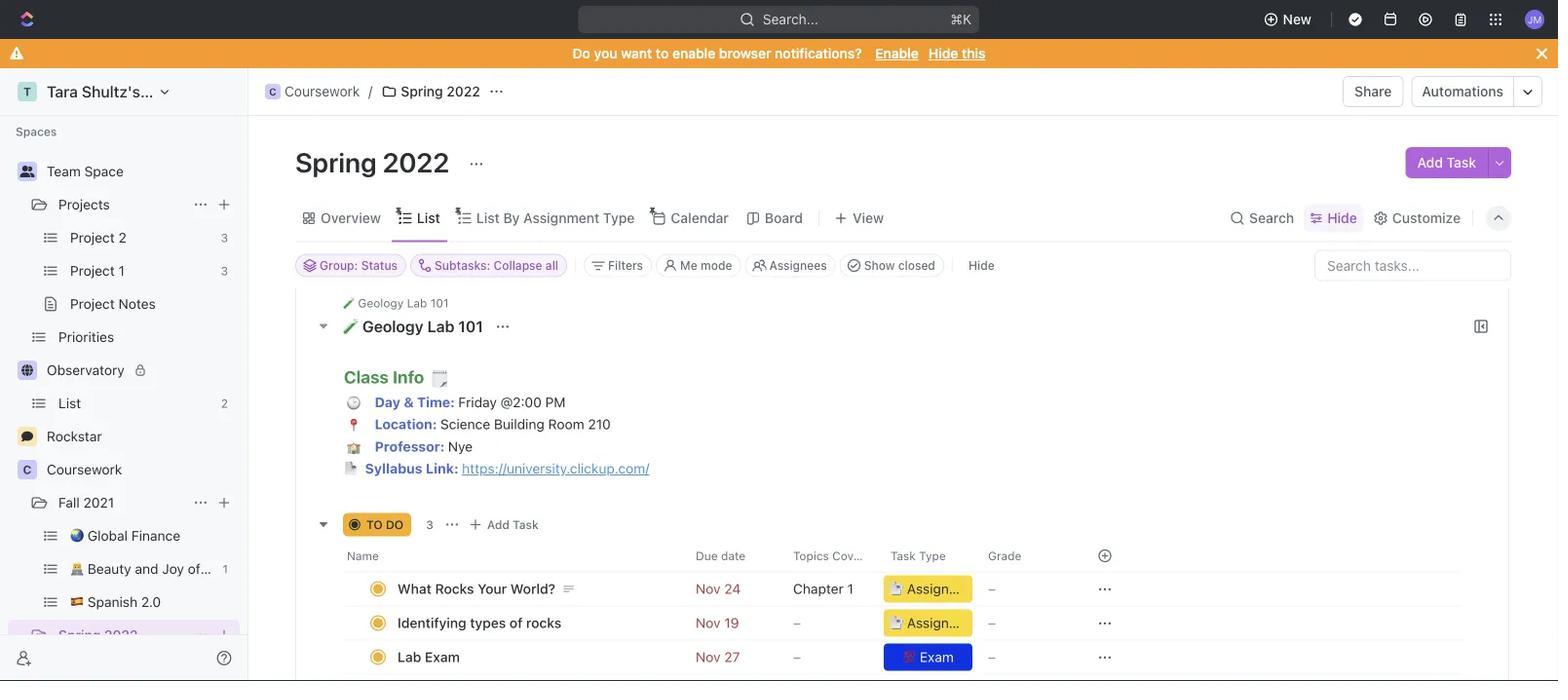 Task type: vqa. For each thing, say whether or not it's contained in the screenshot.
second 📑 from the bottom of the page
yes



Task type: describe. For each thing, give the bounding box(es) containing it.
calendar
[[671, 210, 729, 226]]

– button right 💯 exam
[[976, 640, 1074, 676]]

list by assignment type link
[[472, 205, 635, 232]]

grocery
[[58, 130, 109, 146]]

lab exam
[[398, 650, 460, 666]]

observatory
[[47, 362, 125, 378]]

1 vertical spatial 2022
[[383, 146, 449, 178]]

0 horizontal spatial spring 2022 link
[[58, 620, 185, 651]]

– for – button underneath chapter 1 button
[[793, 650, 801, 666]]

group: status
[[320, 259, 398, 272]]

🌏
[[70, 528, 84, 544]]

covered
[[832, 550, 878, 563]]

spanish
[[87, 594, 138, 610]]

🇪🇸 spanish 2.0 link
[[70, 587, 236, 618]]

and
[[135, 561, 158, 577]]

jm
[[1528, 13, 1542, 25]]

🌏 global finance
[[70, 528, 180, 544]]

1 🧪  geology lab 101 from the top
[[343, 297, 449, 310]]

💯
[[903, 650, 916, 666]]

projects
[[58, 196, 110, 212]]

coursework, , element inside the sidebar navigation
[[18, 460, 37, 479]]

1 horizontal spatial list
[[417, 210, 440, 226]]

0 vertical spatial assignment
[[523, 210, 600, 226]]

3 for 2
[[221, 231, 228, 245]]

subtasks: collapse all
[[435, 259, 558, 272]]

👨‍💻 beauty and joy of computing link
[[70, 554, 274, 585]]

– for – button under chapter 1
[[793, 616, 801, 632]]

identifying
[[398, 616, 466, 632]]

0 horizontal spatial to
[[366, 519, 383, 532]]

view
[[853, 210, 884, 226]]

show
[[864, 259, 895, 272]]

project for project 1
[[70, 263, 115, 279]]

exam for lab exam
[[425, 650, 460, 666]]

search button
[[1224, 205, 1300, 232]]

view button
[[827, 205, 891, 232]]

of inside 👨‍💻 beauty and joy of computing link
[[188, 561, 201, 577]]

1 horizontal spatial 1
[[223, 562, 228, 576]]

0 vertical spatial add
[[1417, 154, 1443, 171]]

all
[[546, 259, 558, 272]]

rocks
[[435, 582, 474, 598]]

list by assignment type
[[476, 210, 635, 226]]

coursework link
[[47, 454, 236, 485]]

automations button
[[1413, 77, 1513, 106]]

user group image
[[20, 166, 35, 177]]

enable
[[875, 45, 919, 61]]

👨‍💻
[[70, 561, 84, 577]]

types
[[470, 616, 506, 632]]

view button
[[827, 195, 891, 241]]

project for project notes
[[70, 296, 115, 312]]

tara shultz's workspace, , element
[[18, 82, 37, 101]]

priorities link
[[58, 322, 236, 353]]

hide inside dropdown button
[[1328, 210, 1357, 226]]

group:
[[320, 259, 358, 272]]

1 📑  assignment button from the top
[[880, 572, 981, 607]]

space
[[84, 163, 124, 179]]

sidebar navigation
[[0, 68, 274, 681]]

c for c
[[23, 463, 32, 477]]

project notes
[[70, 296, 156, 312]]

notes
[[118, 296, 156, 312]]

me
[[680, 259, 697, 272]]

subtasks:
[[435, 259, 490, 272]]

new
[[1283, 11, 1312, 27]]

date
[[721, 550, 746, 563]]

overview link
[[317, 205, 381, 232]]

team
[[47, 163, 81, 179]]

topics covered button
[[782, 541, 879, 572]]

task type
[[891, 550, 946, 563]]

2 vertical spatial assignment
[[907, 616, 981, 632]]

c for c coursework /
[[269, 86, 277, 97]]

world?
[[511, 582, 555, 598]]

2 vertical spatial 3
[[426, 519, 434, 532]]

new button
[[1256, 4, 1323, 35]]

grade button
[[976, 541, 1074, 572]]

what rocks your world?
[[398, 582, 555, 598]]

💯 exam
[[903, 650, 954, 666]]

grocery link
[[58, 123, 213, 154]]

customize
[[1392, 210, 1461, 226]]

notifications?
[[775, 45, 862, 61]]

spring 2022 inside the sidebar navigation
[[58, 627, 138, 643]]

me mode button
[[656, 254, 741, 277]]

do
[[386, 519, 404, 532]]

t
[[23, 85, 31, 98]]

0 vertical spatial hide
[[929, 45, 958, 61]]

you
[[594, 45, 617, 61]]

list inside list by assignment type link
[[476, 210, 500, 226]]

project 2
[[70, 230, 127, 246]]

what
[[398, 582, 432, 598]]

list inside the sidebar navigation
[[58, 395, 81, 411]]

– for – button to the right of 💯 exam
[[988, 650, 996, 666]]

2021
[[83, 495, 114, 511]]

filters button
[[584, 254, 652, 277]]

0 vertical spatial list link
[[413, 205, 440, 232]]

2.0
[[141, 594, 161, 610]]

0 horizontal spatial list link
[[58, 388, 213, 419]]

fall 2021 link
[[58, 487, 185, 518]]

💯 exam button
[[880, 640, 976, 676]]

assignees button
[[745, 254, 836, 277]]

mode
[[701, 259, 732, 272]]

– button down grade dropdown button
[[976, 606, 1074, 641]]

want
[[621, 45, 652, 61]]

team space link
[[47, 156, 236, 187]]

share button
[[1343, 76, 1404, 107]]

shultz's
[[82, 82, 140, 101]]

search
[[1249, 210, 1294, 226]]

topics
[[793, 550, 829, 563]]

Search tasks... text field
[[1316, 251, 1511, 280]]

task type button
[[879, 541, 976, 572]]

1 vertical spatial spring 2022
[[295, 146, 455, 178]]

2 inside "link"
[[118, 230, 127, 246]]

show closed
[[864, 259, 935, 272]]

1 📑  assignment – from the top
[[890, 582, 996, 598]]

0 horizontal spatial add task button
[[464, 514, 546, 537]]

status
[[361, 259, 398, 272]]

1 vertical spatial geology
[[362, 318, 424, 336]]

1 vertical spatial add
[[487, 519, 510, 532]]

calendar link
[[667, 205, 729, 232]]

share
[[1355, 83, 1392, 99]]

0 vertical spatial coursework, , element
[[265, 84, 281, 99]]



Task type: locate. For each thing, give the bounding box(es) containing it.
0 horizontal spatial add
[[487, 519, 510, 532]]

1 horizontal spatial task
[[891, 550, 916, 563]]

1 vertical spatial to
[[366, 519, 383, 532]]

/
[[369, 83, 373, 99]]

add up customize
[[1417, 154, 1443, 171]]

2 vertical spatial project
[[70, 296, 115, 312]]

– button
[[976, 572, 1074, 607], [782, 606, 879, 641], [976, 606, 1074, 641], [782, 640, 879, 676], [976, 640, 1074, 676]]

2 horizontal spatial list
[[476, 210, 500, 226]]

3 for 1
[[221, 264, 228, 278]]

1 vertical spatial hide
[[1328, 210, 1357, 226]]

add
[[1417, 154, 1443, 171], [487, 519, 510, 532]]

tara
[[47, 82, 78, 101]]

1 horizontal spatial spring
[[295, 146, 377, 178]]

hide button
[[961, 254, 1002, 277]]

0 vertical spatial task
[[1447, 154, 1476, 171]]

1 horizontal spatial 2
[[221, 397, 228, 410]]

2
[[118, 230, 127, 246], [221, 397, 228, 410]]

📑  assignment – up 💯 exam
[[890, 616, 996, 632]]

task
[[1447, 154, 1476, 171], [513, 519, 539, 532], [891, 550, 916, 563]]

0 horizontal spatial coursework, , element
[[18, 460, 37, 479]]

add task button up customize
[[1406, 147, 1488, 178]]

what rocks your world? link
[[393, 576, 680, 604]]

1 vertical spatial 2
[[221, 397, 228, 410]]

filters
[[608, 259, 643, 272]]

0 horizontal spatial c
[[23, 463, 32, 477]]

1 vertical spatial lab
[[427, 318, 455, 336]]

2022
[[447, 83, 480, 99], [383, 146, 449, 178], [104, 627, 138, 643]]

to right want
[[656, 45, 669, 61]]

spring down 🇪🇸
[[58, 627, 101, 643]]

show closed button
[[840, 254, 944, 277]]

0 vertical spatial 🧪  geology lab 101
[[343, 297, 449, 310]]

coursework inside the sidebar navigation
[[47, 461, 122, 478]]

exam
[[425, 650, 460, 666], [920, 650, 954, 666]]

3
[[221, 231, 228, 245], [221, 264, 228, 278], [426, 519, 434, 532]]

0 horizontal spatial task
[[513, 519, 539, 532]]

1 horizontal spatial of
[[510, 616, 523, 632]]

geology
[[358, 297, 404, 310], [362, 318, 424, 336]]

0 vertical spatial coursework
[[285, 83, 360, 99]]

3 right project 2 "link"
[[221, 231, 228, 245]]

2 project from the top
[[70, 263, 115, 279]]

coursework left the /
[[285, 83, 360, 99]]

add up name dropdown button
[[487, 519, 510, 532]]

spring 2022 link down 🇪🇸 spanish 2.0
[[58, 620, 185, 651]]

0 vertical spatial spring 2022 link
[[376, 80, 485, 103]]

0 vertical spatial 📑  assignment –
[[890, 582, 996, 598]]

spring 2022 link
[[376, 80, 485, 103], [58, 620, 185, 651]]

2 📑  assignment button from the top
[[880, 606, 981, 641]]

🌏 global finance link
[[70, 520, 236, 552]]

– button down chapter 1 button
[[782, 640, 879, 676]]

1 horizontal spatial 101
[[458, 318, 483, 336]]

0 vertical spatial 2
[[118, 230, 127, 246]]

rockstar link
[[47, 421, 236, 452]]

1 horizontal spatial c
[[269, 86, 277, 97]]

board
[[765, 210, 803, 226]]

to left do
[[366, 519, 383, 532]]

0 vertical spatial spring 2022
[[401, 83, 480, 99]]

comment image
[[21, 431, 33, 442]]

assignees
[[769, 259, 827, 272]]

type
[[603, 210, 635, 226], [919, 550, 946, 563]]

1 horizontal spatial coursework
[[285, 83, 360, 99]]

coursework, , element
[[265, 84, 281, 99], [18, 460, 37, 479]]

1 exam from the left
[[425, 650, 460, 666]]

0 horizontal spatial type
[[603, 210, 635, 226]]

global
[[87, 528, 128, 544]]

hide right closed
[[969, 259, 995, 272]]

coursework, , element down comment icon
[[18, 460, 37, 479]]

your
[[478, 582, 507, 598]]

list link up rockstar 'link'
[[58, 388, 213, 419]]

c down comment icon
[[23, 463, 32, 477]]

3 up project notes link
[[221, 264, 228, 278]]

2 📑 from the top
[[890, 616, 903, 632]]

spring 2022 down spanish
[[58, 627, 138, 643]]

0 horizontal spatial spring
[[58, 627, 101, 643]]

c right workspace
[[269, 86, 277, 97]]

1 🧪 from the top
[[343, 297, 355, 310]]

spring up overview link
[[295, 146, 377, 178]]

1 vertical spatial project
[[70, 263, 115, 279]]

project up "project 1"
[[70, 230, 115, 246]]

📑
[[890, 582, 903, 598], [890, 616, 903, 632]]

📑  assignment button
[[880, 572, 981, 607], [880, 606, 981, 641]]

1
[[118, 263, 125, 279], [223, 562, 228, 576], [847, 582, 854, 598]]

spring right the /
[[401, 83, 443, 99]]

1 vertical spatial 🧪  geology lab 101
[[343, 318, 487, 336]]

projects link
[[58, 189, 185, 220]]

3 right do
[[426, 519, 434, 532]]

1 vertical spatial 1
[[223, 562, 228, 576]]

project notes link
[[70, 288, 236, 320]]

⌘k
[[951, 11, 972, 27]]

of inside identifying types of rocks link
[[510, 616, 523, 632]]

2 vertical spatial 2022
[[104, 627, 138, 643]]

0 horizontal spatial 101
[[431, 297, 449, 310]]

assignment up all
[[523, 210, 600, 226]]

c coursework /
[[269, 83, 373, 99]]

2 📑  assignment – from the top
[[890, 616, 996, 632]]

identifying types of rocks
[[398, 616, 562, 632]]

c inside the sidebar navigation
[[23, 463, 32, 477]]

0 vertical spatial 📑
[[890, 582, 903, 598]]

0 vertical spatial 101
[[431, 297, 449, 310]]

project 1
[[70, 263, 125, 279]]

1 vertical spatial coursework
[[47, 461, 122, 478]]

identifying types of rocks link
[[393, 610, 680, 638]]

2 vertical spatial spring 2022
[[58, 627, 138, 643]]

1 horizontal spatial add task button
[[1406, 147, 1488, 178]]

exam for 💯 exam
[[920, 650, 954, 666]]

1 vertical spatial add task button
[[464, 514, 546, 537]]

1 horizontal spatial exam
[[920, 650, 954, 666]]

1 horizontal spatial add
[[1417, 154, 1443, 171]]

globe image
[[21, 364, 33, 376]]

📑  assignment button up 💯 exam
[[880, 606, 981, 641]]

exam right 💯
[[920, 650, 954, 666]]

me mode
[[680, 259, 732, 272]]

project for project 2
[[70, 230, 115, 246]]

0 vertical spatial to
[[656, 45, 669, 61]]

of left the rocks
[[510, 616, 523, 632]]

collapse
[[494, 259, 542, 272]]

list up rockstar
[[58, 395, 81, 411]]

1 vertical spatial 101
[[458, 318, 483, 336]]

project
[[70, 230, 115, 246], [70, 263, 115, 279], [70, 296, 115, 312]]

joy
[[162, 561, 184, 577]]

project down project 2
[[70, 263, 115, 279]]

0 horizontal spatial exam
[[425, 650, 460, 666]]

🇪🇸
[[70, 594, 84, 610]]

task inside dropdown button
[[891, 550, 916, 563]]

automations
[[1422, 83, 1504, 99]]

0 vertical spatial geology
[[358, 297, 404, 310]]

👨‍💻 beauty and joy of computing
[[70, 561, 274, 577]]

📑 up 💯
[[890, 616, 903, 632]]

browser
[[719, 45, 771, 61]]

1 vertical spatial assignment
[[907, 582, 981, 598]]

jm button
[[1519, 4, 1550, 35]]

3 project from the top
[[70, 296, 115, 312]]

list
[[417, 210, 440, 226], [476, 210, 500, 226], [58, 395, 81, 411]]

0 horizontal spatial 1
[[118, 263, 125, 279]]

list up subtasks:
[[417, 210, 440, 226]]

do you want to enable browser notifications? enable hide this
[[573, 45, 986, 61]]

hide button
[[1304, 205, 1363, 232]]

spring 2022 up the overview
[[295, 146, 455, 178]]

0 horizontal spatial coursework
[[47, 461, 122, 478]]

add task up customize
[[1417, 154, 1476, 171]]

1 up project notes
[[118, 263, 125, 279]]

name
[[347, 550, 379, 563]]

2 horizontal spatial task
[[1447, 154, 1476, 171]]

project 2 link
[[70, 222, 213, 253]]

1 for project 1
[[118, 263, 125, 279]]

search...
[[763, 11, 819, 27]]

project 1 link
[[70, 255, 213, 287]]

type up filters dropdown button in the top of the page
[[603, 210, 635, 226]]

1 vertical spatial 📑
[[890, 616, 903, 632]]

project down "project 1"
[[70, 296, 115, 312]]

1 project from the top
[[70, 230, 115, 246]]

1 vertical spatial c
[[23, 463, 32, 477]]

2 🧪  geology lab 101 from the top
[[343, 318, 487, 336]]

📑  assignment – down task type dropdown button
[[890, 582, 996, 598]]

of right joy
[[188, 561, 201, 577]]

1 horizontal spatial type
[[919, 550, 946, 563]]

1 horizontal spatial list link
[[413, 205, 440, 232]]

coursework, , element right workspace
[[265, 84, 281, 99]]

coursework up fall 2021
[[47, 461, 122, 478]]

1 vertical spatial task
[[513, 519, 539, 532]]

computing
[[204, 561, 274, 577]]

0 vertical spatial 2022
[[447, 83, 480, 99]]

1 right joy
[[223, 562, 228, 576]]

0 vertical spatial of
[[188, 561, 201, 577]]

by
[[503, 210, 520, 226]]

hide right search
[[1328, 210, 1357, 226]]

priorities
[[58, 329, 114, 345]]

name button
[[343, 541, 684, 572]]

0 horizontal spatial hide
[[929, 45, 958, 61]]

0 horizontal spatial 2
[[118, 230, 127, 246]]

0 vertical spatial 1
[[118, 263, 125, 279]]

c inside c coursework /
[[269, 86, 277, 97]]

2 vertical spatial lab
[[398, 650, 421, 666]]

2 vertical spatial hide
[[969, 259, 995, 272]]

0 horizontal spatial list
[[58, 395, 81, 411]]

2 vertical spatial 1
[[847, 582, 854, 598]]

spring 2022 link right the /
[[376, 80, 485, 103]]

assignment up 💯 exam
[[907, 616, 981, 632]]

📑  assignment button down task type
[[880, 572, 981, 607]]

1 vertical spatial add task
[[487, 519, 539, 532]]

1 for chapter 1
[[847, 582, 854, 598]]

2 vertical spatial spring
[[58, 627, 101, 643]]

2 horizontal spatial spring
[[401, 83, 443, 99]]

– button down grade
[[976, 572, 1074, 607]]

project inside "link"
[[70, 230, 115, 246]]

list link
[[413, 205, 440, 232], [58, 388, 213, 419]]

0 horizontal spatial of
[[188, 561, 201, 577]]

2 horizontal spatial 1
[[847, 582, 854, 598]]

0 vertical spatial 3
[[221, 231, 228, 245]]

2 down observatory link at the bottom of the page
[[221, 397, 228, 410]]

task up customize
[[1447, 154, 1476, 171]]

2 vertical spatial task
[[891, 550, 916, 563]]

spring inside the sidebar navigation
[[58, 627, 101, 643]]

team space
[[47, 163, 124, 179]]

chapter 1 button
[[782, 572, 879, 607]]

1 horizontal spatial hide
[[969, 259, 995, 272]]

spring 2022 right the /
[[401, 83, 480, 99]]

1 vertical spatial of
[[510, 616, 523, 632]]

1 vertical spatial coursework, , element
[[18, 460, 37, 479]]

hide inside button
[[969, 259, 995, 272]]

coursework
[[285, 83, 360, 99], [47, 461, 122, 478]]

list link up subtasks:
[[413, 205, 440, 232]]

– button down chapter 1
[[782, 606, 879, 641]]

0 vertical spatial add task
[[1417, 154, 1476, 171]]

hide left this
[[929, 45, 958, 61]]

assignment down task type dropdown button
[[907, 582, 981, 598]]

📑 down task type
[[890, 582, 903, 598]]

type inside dropdown button
[[919, 550, 946, 563]]

spring
[[401, 83, 443, 99], [295, 146, 377, 178], [58, 627, 101, 643]]

0 vertical spatial add task button
[[1406, 147, 1488, 178]]

exam inside dropdown button
[[920, 650, 954, 666]]

type left grade
[[919, 550, 946, 563]]

1 inside button
[[847, 582, 854, 598]]

2 🧪 from the top
[[343, 318, 359, 336]]

1 horizontal spatial add task
[[1417, 154, 1476, 171]]

add task button
[[1406, 147, 1488, 178], [464, 514, 546, 537]]

1 vertical spatial spring
[[295, 146, 377, 178]]

1 vertical spatial 3
[[221, 264, 228, 278]]

0 vertical spatial c
[[269, 86, 277, 97]]

task right covered
[[891, 550, 916, 563]]

add task up name dropdown button
[[487, 519, 539, 532]]

2 exam from the left
[[920, 650, 954, 666]]

to do
[[366, 519, 404, 532]]

task up name dropdown button
[[513, 519, 539, 532]]

do
[[573, 45, 591, 61]]

1 horizontal spatial spring 2022 link
[[376, 80, 485, 103]]

2022 inside the sidebar navigation
[[104, 627, 138, 643]]

1 vertical spatial 🧪
[[343, 318, 359, 336]]

1 horizontal spatial to
[[656, 45, 669, 61]]

add task button up name dropdown button
[[464, 514, 546, 537]]

board link
[[761, 205, 803, 232]]

0 vertical spatial project
[[70, 230, 115, 246]]

2 down projects link
[[118, 230, 127, 246]]

0 horizontal spatial add task
[[487, 519, 539, 532]]

1 right "chapter"
[[847, 582, 854, 598]]

0 vertical spatial lab
[[407, 297, 427, 310]]

0 vertical spatial spring
[[401, 83, 443, 99]]

0 vertical spatial 🧪
[[343, 297, 355, 310]]

customize button
[[1367, 205, 1467, 232]]

2 horizontal spatial hide
[[1328, 210, 1357, 226]]

list left the by
[[476, 210, 500, 226]]

due date button
[[684, 541, 782, 572]]

beauty
[[87, 561, 131, 577]]

0 vertical spatial type
[[603, 210, 635, 226]]

spaces
[[16, 125, 57, 138]]

1 📑 from the top
[[890, 582, 903, 598]]

exam down the identifying
[[425, 650, 460, 666]]



